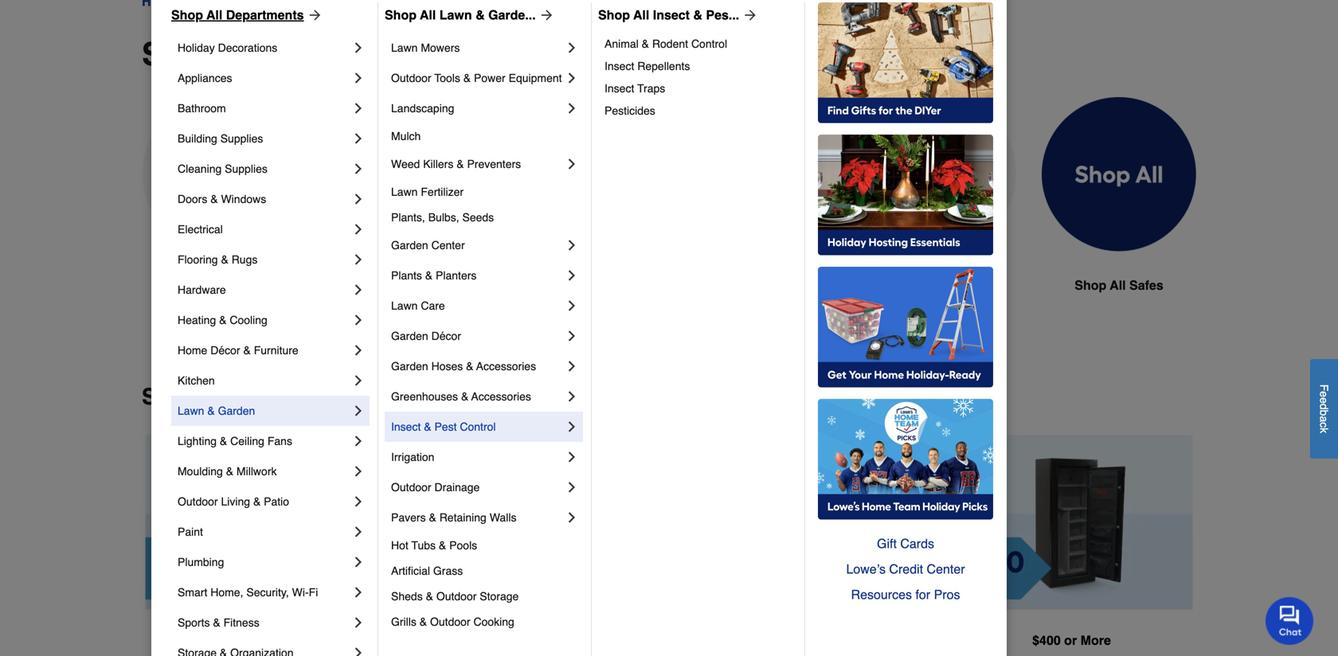 Task type: describe. For each thing, give the bounding box(es) containing it.
shop all insect & pes... link
[[598, 6, 759, 25]]

garden center link
[[391, 230, 564, 261]]

safes for gun safes
[[397, 278, 431, 293]]

& left furniture on the bottom of the page
[[243, 344, 251, 357]]

chevron right image for garden hoses & accessories
[[564, 359, 580, 374]]

insect traps link
[[605, 77, 794, 100]]

1 e from the top
[[1318, 391, 1331, 397]]

outdoor living & patio link
[[178, 487, 351, 517]]

chevron right image for outdoor tools & power equipment
[[564, 70, 580, 86]]

get your home holiday-ready. image
[[818, 267, 993, 388]]

lawn for lawn & garden
[[178, 405, 204, 417]]

heating & cooling
[[178, 314, 268, 327]]

gun
[[368, 278, 393, 293]]

tools
[[434, 72, 460, 84]]

outdoor for outdoor tools & power equipment
[[391, 72, 431, 84]]

appliances link
[[178, 63, 351, 93]]

paint
[[178, 526, 203, 539]]

by
[[269, 384, 296, 410]]

or
[[256, 633, 269, 648]]

holiday
[[178, 41, 215, 54]]

a tall black sports afield gun safe. image
[[322, 97, 476, 252]]

& left the cooling
[[219, 314, 227, 327]]

arrow right image for shop all departments
[[304, 7, 323, 23]]

heating
[[178, 314, 216, 327]]

chevron right image for building supplies
[[351, 131, 366, 147]]

décor for departments
[[211, 344, 240, 357]]

sheds & outdoor storage link
[[391, 584, 580, 609]]

shop for shop safes by price
[[142, 384, 198, 410]]

garden hoses & accessories link
[[391, 351, 564, 382]]

electrical link
[[178, 214, 351, 245]]

doors
[[178, 193, 207, 206]]

garden for garden center
[[391, 239, 428, 252]]

plants
[[391, 269, 422, 282]]

building
[[178, 132, 217, 145]]

chevron right image for paint
[[351, 524, 366, 540]]

doors & windows
[[178, 193, 266, 206]]

shop all insect & pes...
[[598, 8, 740, 22]]

shop all lawn & garde... link
[[385, 6, 555, 25]]

safes for file safes
[[935, 278, 969, 293]]

chevron right image for plumbing
[[351, 554, 366, 570]]

fi
[[309, 586, 318, 599]]

a black honeywell chest safe with the top open. image
[[682, 97, 837, 252]]

& right "plants" on the top left
[[425, 269, 433, 282]]

lowe's home team holiday picks. image
[[818, 399, 993, 520]]

k
[[1318, 428, 1331, 433]]

cooking
[[474, 616, 515, 629]]

repellents
[[638, 60, 690, 72]]

patio
[[264, 496, 289, 508]]

shop for shop all insect & pes...
[[598, 8, 630, 22]]

chevron right image for electrical
[[351, 221, 366, 237]]

c
[[1318, 422, 1331, 428]]

$100 to $200. image
[[413, 435, 656, 610]]

landscaping link
[[391, 93, 564, 123]]

hot tubs & pools link
[[391, 533, 580, 558]]

outdoor for outdoor drainage
[[391, 481, 431, 494]]

pros
[[934, 588, 960, 602]]

2 e from the top
[[1318, 397, 1331, 404]]

animal & rodent control
[[605, 37, 727, 50]]

walls
[[490, 511, 517, 524]]

home décor & furniture link
[[178, 335, 351, 366]]

outdoor for outdoor living & patio
[[178, 496, 218, 508]]

shop safes by price
[[142, 384, 356, 410]]

smart home, security, wi-fi
[[178, 586, 318, 599]]

safes for home safes
[[582, 278, 616, 293]]

landscaping
[[391, 102, 454, 115]]

for
[[916, 588, 931, 602]]

chevron right image for lighting & ceiling fans
[[351, 433, 366, 449]]

chevron right image for greenhouses & accessories
[[564, 389, 580, 405]]

$200
[[768, 634, 796, 648]]

greenhouses
[[391, 390, 458, 403]]

chevron right image for pavers & retaining walls
[[564, 510, 580, 526]]

shop for shop all lawn & garde...
[[385, 8, 417, 22]]

mowers
[[421, 41, 460, 54]]

animal & rodent control link
[[605, 33, 794, 55]]

building supplies
[[178, 132, 263, 145]]

& up insect repellents
[[642, 37, 649, 50]]

moulding
[[178, 465, 223, 478]]

insect for insect & pest control
[[391, 421, 421, 433]]

paint link
[[178, 517, 351, 547]]

a black sentrysafe home safe with the door ajar. image
[[502, 97, 656, 251]]

home safes link
[[502, 97, 656, 333]]

lawn fertilizer link
[[391, 179, 580, 205]]

animal
[[605, 37, 639, 50]]

more
[[1081, 633, 1111, 648]]

chevron right image for irrigation
[[564, 449, 580, 465]]

plants,
[[391, 211, 425, 224]]

a black sentrysafe file safe with a key in the lock and the lid ajar. image
[[862, 97, 1017, 251]]

accessories inside "link"
[[476, 360, 536, 373]]

credit
[[889, 562, 923, 577]]

0 horizontal spatial center
[[431, 239, 465, 252]]

gift cards
[[877, 537, 935, 551]]

chevron right image for plants & planters
[[564, 268, 580, 284]]

find gifts for the diyer. image
[[818, 2, 993, 123]]

chevron right image for smart home, security, wi-fi
[[351, 585, 366, 601]]

chevron right image for moulding & millwork
[[351, 464, 366, 480]]

all for departments
[[206, 8, 223, 22]]

cleaning supplies
[[178, 163, 268, 175]]

smart home, security, wi-fi link
[[178, 578, 351, 608]]

& left ceiling
[[220, 435, 227, 448]]

& right tubs
[[439, 539, 446, 552]]

1 vertical spatial accessories
[[471, 390, 531, 403]]

power
[[474, 72, 506, 84]]

lawn mowers link
[[391, 33, 564, 63]]

lawn mowers
[[391, 41, 460, 54]]

all for safes
[[1110, 278, 1126, 293]]

chevron right image for holiday decorations
[[351, 40, 366, 56]]

chevron right image for flooring & rugs
[[351, 252, 366, 268]]

chevron right image for weed killers & preventers
[[564, 156, 580, 172]]

pest
[[435, 421, 457, 433]]

cleaning
[[178, 163, 222, 175]]

chevron right image for kitchen
[[351, 373, 366, 389]]

& right "hoses"
[[466, 360, 474, 373]]

departments
[[226, 8, 304, 22]]

file safes
[[910, 278, 969, 293]]

& right sheds
[[426, 590, 433, 603]]

sports
[[178, 617, 210, 629]]

lowe's credit center link
[[818, 557, 993, 582]]

home for home safes
[[543, 278, 578, 293]]

bathroom
[[178, 102, 226, 115]]

storage
[[480, 590, 519, 603]]

safes for fireproof safes
[[232, 278, 266, 293]]

file safes link
[[862, 97, 1017, 333]]

killers
[[423, 158, 454, 170]]

sheds
[[391, 590, 423, 603]]

all for lawn
[[420, 8, 436, 22]]

pes...
[[706, 8, 740, 22]]

hoses
[[431, 360, 463, 373]]

sheds & outdoor storage
[[391, 590, 519, 603]]

arrow right image for shop all lawn & garde...
[[536, 7, 555, 23]]

fitness
[[224, 617, 259, 629]]

chevron right image for bathroom
[[351, 100, 366, 116]]



Task type: locate. For each thing, give the bounding box(es) containing it.
insect repellents link
[[605, 55, 794, 77]]

weed
[[391, 158, 420, 170]]

all for insect
[[633, 8, 650, 22]]

accessories up insect & pest control link
[[471, 390, 531, 403]]

–
[[800, 634, 807, 648]]

d
[[1318, 404, 1331, 410]]

shop up lawn mowers
[[385, 8, 417, 22]]

control for animal & rodent control
[[691, 37, 727, 50]]

electrical
[[178, 223, 223, 236]]

chevron right image for lawn care
[[564, 298, 580, 314]]

chevron right image for lawn & garden
[[351, 403, 366, 419]]

e
[[1318, 391, 1331, 397], [1318, 397, 1331, 404]]

plants & planters link
[[391, 261, 564, 291]]

pesticides
[[605, 104, 656, 117]]

supplies for building supplies
[[220, 132, 263, 145]]

3 arrow right image from the left
[[740, 7, 759, 23]]

cleaning supplies link
[[178, 154, 351, 184]]

2 horizontal spatial arrow right image
[[740, 7, 759, 23]]

garden inside 'link'
[[218, 405, 255, 417]]

insect up irrigation in the bottom of the page
[[391, 421, 421, 433]]

lawn up mowers
[[440, 8, 472, 22]]

safes for shop safes by price
[[204, 384, 263, 410]]

1 horizontal spatial control
[[691, 37, 727, 50]]

décor inside garden décor link
[[431, 330, 461, 343]]

lawn left mowers
[[391, 41, 418, 54]]

shop up animal
[[598, 8, 630, 22]]

appliances
[[178, 72, 232, 84]]

control up irrigation link
[[460, 421, 496, 433]]

rugs
[[232, 253, 258, 266]]

& left millwork
[[226, 465, 233, 478]]

plumbing
[[178, 556, 224, 569]]

1 horizontal spatial shop
[[385, 8, 417, 22]]

flooring & rugs link
[[178, 245, 351, 275]]

bathroom link
[[178, 93, 351, 123]]

& left patio
[[253, 496, 261, 508]]

artificial
[[391, 565, 430, 578]]

chat invite button image
[[1266, 597, 1315, 645]]

f e e d b a c k
[[1318, 384, 1331, 433]]

arrow right image up holiday decorations link on the left top of the page
[[304, 7, 323, 23]]

chevron right image
[[351, 40, 366, 56], [564, 40, 580, 56], [351, 100, 366, 116], [564, 100, 580, 116], [351, 191, 366, 207], [351, 221, 366, 237], [564, 237, 580, 253], [351, 252, 366, 268], [564, 328, 580, 344], [351, 343, 366, 359], [351, 373, 366, 389], [351, 433, 366, 449], [564, 449, 580, 465], [564, 480, 580, 496], [564, 510, 580, 526], [351, 554, 366, 570], [351, 615, 366, 631], [351, 645, 366, 656]]

chevron right image for cleaning supplies
[[351, 161, 366, 177]]

1 shop from the left
[[171, 8, 203, 22]]

moulding & millwork
[[178, 465, 277, 478]]

$400 or more
[[1033, 633, 1111, 648]]

0 vertical spatial décor
[[431, 330, 461, 343]]

hardware link
[[178, 275, 351, 305]]

0 horizontal spatial décor
[[211, 344, 240, 357]]

sports & fitness
[[178, 617, 259, 629]]

1 vertical spatial control
[[460, 421, 496, 433]]

center up pros
[[927, 562, 965, 577]]

outdoor down sheds & outdoor storage on the bottom of the page
[[430, 616, 471, 629]]

arrow right image up animal & rodent control 'link'
[[740, 7, 759, 23]]

outdoor drainage
[[391, 481, 480, 494]]

chevron right image for lawn mowers
[[564, 40, 580, 56]]

e up "d"
[[1318, 391, 1331, 397]]

1 horizontal spatial décor
[[431, 330, 461, 343]]

garden inside "link"
[[391, 360, 428, 373]]

supplies
[[220, 132, 263, 145], [225, 163, 268, 175]]

1 vertical spatial supplies
[[225, 163, 268, 175]]

& up lighting
[[207, 405, 215, 417]]

fireproof safes
[[172, 278, 266, 293]]

garden down lawn care
[[391, 330, 428, 343]]

chevron right image
[[351, 70, 366, 86], [564, 70, 580, 86], [351, 131, 366, 147], [564, 156, 580, 172], [351, 161, 366, 177], [564, 268, 580, 284], [351, 282, 366, 298], [564, 298, 580, 314], [351, 312, 366, 328], [564, 359, 580, 374], [564, 389, 580, 405], [351, 403, 366, 419], [564, 419, 580, 435], [351, 464, 366, 480], [351, 494, 366, 510], [351, 524, 366, 540], [351, 585, 366, 601]]

plants, bulbs, seeds
[[391, 211, 494, 224]]

heating & cooling link
[[178, 305, 351, 335]]

control inside 'link'
[[691, 37, 727, 50]]

& right pavers
[[429, 511, 436, 524]]

2 arrow right image from the left
[[536, 7, 555, 23]]

outdoor tools & power equipment link
[[391, 63, 564, 93]]

& right sports
[[213, 617, 220, 629]]

lawn inside 'link'
[[178, 405, 204, 417]]

chevron right image for outdoor living & patio
[[351, 494, 366, 510]]

home safes
[[543, 278, 616, 293]]

outdoor up grills & outdoor cooking
[[436, 590, 477, 603]]

1 horizontal spatial arrow right image
[[536, 7, 555, 23]]

insect traps
[[605, 82, 665, 95]]

lawn down gun safes
[[391, 300, 418, 312]]

hot
[[391, 539, 409, 552]]

outdoor up landscaping
[[391, 72, 431, 84]]

outdoor inside 'link'
[[391, 481, 431, 494]]

garden down plants,
[[391, 239, 428, 252]]

& right killers
[[457, 158, 464, 170]]

outdoor drainage link
[[391, 472, 564, 503]]

drainage
[[435, 481, 480, 494]]

& left garde...
[[476, 8, 485, 22]]

lawn for lawn fertilizer
[[391, 186, 418, 198]]

wi-
[[292, 586, 309, 599]]

resources for pros
[[851, 588, 960, 602]]

décor down heating & cooling
[[211, 344, 240, 357]]

0 vertical spatial shop
[[1075, 278, 1107, 293]]

chevron right image for garden center
[[564, 237, 580, 253]]

weed killers & preventers link
[[391, 149, 564, 179]]

insect & pest control link
[[391, 412, 564, 442]]

fans
[[268, 435, 292, 448]]

outdoor down moulding
[[178, 496, 218, 508]]

& down garden hoses & accessories at bottom
[[461, 390, 469, 403]]

$400 or more. image
[[950, 435, 1193, 610]]

arrow right image inside shop all lawn & garde... link
[[536, 7, 555, 23]]

& left pes...
[[693, 8, 703, 22]]

0 vertical spatial center
[[431, 239, 465, 252]]

price
[[302, 384, 356, 410]]

1 vertical spatial home
[[178, 344, 207, 357]]

& left pest
[[424, 421, 431, 433]]

arrow right image up equipment
[[536, 7, 555, 23]]

a black sentrysafe fireproof safe. image
[[142, 97, 296, 251]]

grills
[[391, 616, 417, 629]]

1 arrow right image from the left
[[304, 7, 323, 23]]

traps
[[637, 82, 665, 95]]

chevron right image for outdoor drainage
[[564, 480, 580, 496]]

chevron right image for heating & cooling
[[351, 312, 366, 328]]

insect down animal
[[605, 60, 634, 72]]

lawn for lawn care
[[391, 300, 418, 312]]

preventers
[[467, 158, 521, 170]]

center down 'bulbs,'
[[431, 239, 465, 252]]

chevron right image for sports & fitness
[[351, 615, 366, 631]]

outdoor tools & power equipment
[[391, 72, 562, 84]]

shop for shop all departments
[[171, 8, 203, 22]]

$99 or less. image
[[145, 435, 388, 610]]

$200 to $400. image
[[682, 435, 925, 611]]

chevron right image for landscaping
[[564, 100, 580, 116]]

1 horizontal spatial center
[[927, 562, 965, 577]]

pavers
[[391, 511, 426, 524]]

e up b
[[1318, 397, 1331, 404]]

0 horizontal spatial shop
[[142, 384, 198, 410]]

all
[[206, 8, 223, 22], [420, 8, 436, 22], [633, 8, 650, 22], [1110, 278, 1126, 293]]

arrow right image
[[304, 7, 323, 23], [536, 7, 555, 23], [740, 7, 759, 23]]

insect for insect repellents
[[605, 60, 634, 72]]

resources
[[851, 588, 912, 602]]

& right doors
[[211, 193, 218, 206]]

pools
[[449, 539, 477, 552]]

insect
[[653, 8, 690, 22], [605, 60, 634, 72], [605, 82, 634, 95], [391, 421, 421, 433]]

insect for insect traps
[[605, 82, 634, 95]]

0 vertical spatial accessories
[[476, 360, 536, 373]]

chevron right image for appliances
[[351, 70, 366, 86]]

arrow right image for shop all insect & pes...
[[740, 7, 759, 23]]

chevron right image for insect & pest control
[[564, 419, 580, 435]]

f e e d b a c k button
[[1311, 359, 1338, 459]]

0 vertical spatial supplies
[[220, 132, 263, 145]]

chevron right image for hardware
[[351, 282, 366, 298]]

sports & fitness link
[[178, 608, 351, 638]]

1 vertical spatial shop
[[142, 384, 198, 410]]

0 vertical spatial control
[[691, 37, 727, 50]]

shop all safes
[[1075, 278, 1164, 293]]

0 horizontal spatial home
[[178, 344, 207, 357]]

& right the grills
[[420, 616, 427, 629]]

lawn down kitchen
[[178, 405, 204, 417]]

greenhouses & accessories link
[[391, 382, 564, 412]]

lawn for lawn mowers
[[391, 41, 418, 54]]

holiday hosting essentials. image
[[818, 135, 993, 256]]

0 horizontal spatial arrow right image
[[304, 7, 323, 23]]

shop for shop all safes
[[1075, 278, 1107, 293]]

plumbing link
[[178, 547, 351, 578]]

garden for garden hoses & accessories
[[391, 360, 428, 373]]

1 horizontal spatial shop
[[1075, 278, 1107, 293]]

living
[[221, 496, 250, 508]]

insect up rodent
[[653, 8, 690, 22]]

1 horizontal spatial home
[[543, 278, 578, 293]]

& left rugs
[[221, 253, 229, 266]]

décor up "hoses"
[[431, 330, 461, 343]]

rodent
[[652, 37, 688, 50]]

chevron right image for home décor & furniture
[[351, 343, 366, 359]]

lighting & ceiling fans
[[178, 435, 292, 448]]

1 vertical spatial décor
[[211, 344, 240, 357]]

weed killers & preventers
[[391, 158, 521, 170]]

home for home décor & furniture
[[178, 344, 207, 357]]

lighting & ceiling fans link
[[178, 426, 351, 457]]

chevron right image for garden décor
[[564, 328, 580, 344]]

décor for lawn
[[431, 330, 461, 343]]

gift cards link
[[818, 531, 993, 557]]

fertilizer
[[421, 186, 464, 198]]

0 horizontal spatial shop
[[171, 8, 203, 22]]

$99 or less
[[231, 633, 302, 648]]

0 horizontal spatial control
[[460, 421, 496, 433]]

home,
[[211, 586, 243, 599]]

center
[[431, 239, 465, 252], [927, 562, 965, 577]]

lawn up plants,
[[391, 186, 418, 198]]

garden for garden décor
[[391, 330, 428, 343]]

0 vertical spatial home
[[543, 278, 578, 293]]

shop all. image
[[1042, 97, 1197, 252]]

supplies inside 'link'
[[220, 132, 263, 145]]

décor inside home décor & furniture link
[[211, 344, 240, 357]]

file
[[910, 278, 932, 293]]

2 shop from the left
[[385, 8, 417, 22]]

supplies for cleaning supplies
[[225, 163, 268, 175]]

arrow right image inside shop all insect & pes... link
[[740, 7, 759, 23]]

arrow right image inside shop all departments link
[[304, 7, 323, 23]]

pesticides link
[[605, 100, 794, 122]]

lawn & garden link
[[178, 396, 351, 426]]

smart
[[178, 586, 207, 599]]

artificial grass link
[[391, 558, 580, 584]]

outdoor down irrigation in the bottom of the page
[[391, 481, 431, 494]]

control up "insect repellents" link
[[691, 37, 727, 50]]

insect up pesticides
[[605, 82, 634, 95]]

chevron right image for doors & windows
[[351, 191, 366, 207]]

2 horizontal spatial shop
[[598, 8, 630, 22]]

pavers & retaining walls
[[391, 511, 517, 524]]

& right the tools
[[464, 72, 471, 84]]

insect & pest control
[[391, 421, 496, 433]]

supplies up windows
[[225, 163, 268, 175]]

accessories down garden décor link
[[476, 360, 536, 373]]

garden up greenhouses
[[391, 360, 428, 373]]

1 vertical spatial center
[[927, 562, 965, 577]]

3 shop from the left
[[598, 8, 630, 22]]

resources for pros link
[[818, 582, 993, 608]]

supplies up cleaning supplies
[[220, 132, 263, 145]]

lawn care
[[391, 300, 445, 312]]

garden up lighting & ceiling fans
[[218, 405, 255, 417]]

control for insect & pest control
[[460, 421, 496, 433]]

pavers & retaining walls link
[[391, 503, 564, 533]]

shop up holiday
[[171, 8, 203, 22]]

lighting
[[178, 435, 217, 448]]

$99
[[231, 633, 253, 648]]

windows
[[221, 193, 266, 206]]



Task type: vqa. For each thing, say whether or not it's contained in the screenshot.
Lawn & Garden
yes



